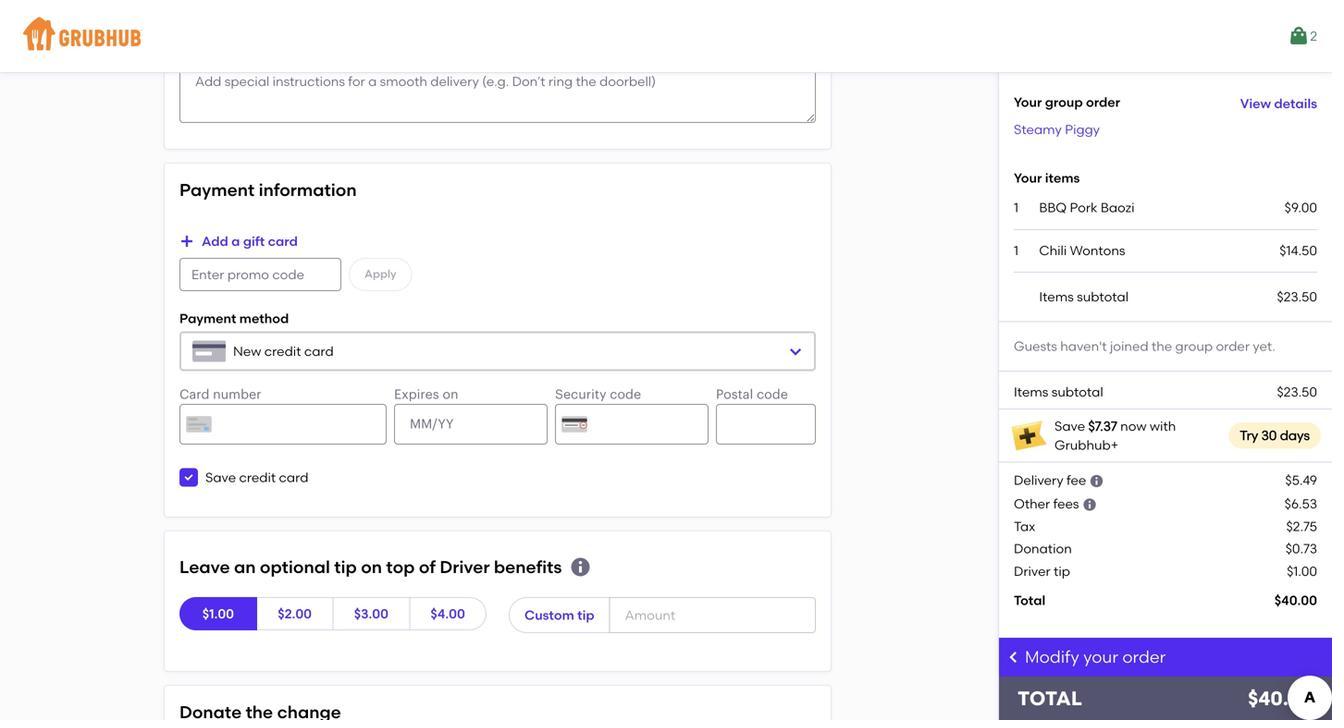 Task type: vqa. For each thing, say whether or not it's contained in the screenshot.
The Quantity
no



Task type: locate. For each thing, give the bounding box(es) containing it.
0 horizontal spatial tip
[[334, 557, 357, 578]]

1 vertical spatial credit
[[239, 470, 276, 486]]

$23.50 up the days
[[1277, 384, 1318, 400]]

total
[[1014, 593, 1046, 609], [1018, 688, 1083, 711]]

payment up add
[[180, 180, 255, 200]]

top
[[386, 557, 415, 578]]

custom tip button
[[509, 598, 610, 634]]

30
[[1262, 428, 1277, 444]]

1 horizontal spatial group
[[1176, 339, 1213, 354]]

2 vertical spatial card
[[279, 470, 309, 486]]

total down modify
[[1018, 688, 1083, 711]]

2 horizontal spatial order
[[1216, 339, 1250, 354]]

1 left chili
[[1014, 243, 1019, 259]]

donation
[[1014, 541, 1072, 557]]

your up steamy
[[1014, 94, 1042, 110]]

items subtotal up save $7.37
[[1014, 384, 1104, 400]]

1 vertical spatial payment
[[180, 311, 236, 327]]

haven't
[[1061, 339, 1107, 354]]

2 your from the top
[[1014, 170, 1042, 186]]

order right your
[[1123, 648, 1166, 668]]

custom
[[525, 608, 574, 623]]

group up steamy piggy link
[[1045, 94, 1083, 110]]

Promo code text field
[[180, 258, 341, 291]]

view
[[1241, 96, 1271, 111]]

add a gift card
[[202, 233, 298, 249]]

subtotal up save $7.37
[[1052, 384, 1104, 400]]

payment information
[[180, 180, 357, 200]]

group right the the
[[1176, 339, 1213, 354]]

0 vertical spatial items
[[1039, 289, 1074, 305]]

2 vertical spatial order
[[1123, 648, 1166, 668]]

$1.00 down $0.73 at the right bottom of page
[[1287, 564, 1318, 580]]

tip right custom at the left bottom of page
[[577, 608, 595, 623]]

1 horizontal spatial order
[[1123, 648, 1166, 668]]

view details
[[1241, 96, 1318, 111]]

$2.75
[[1287, 519, 1318, 535]]

new
[[233, 344, 261, 359]]

0 horizontal spatial $1.00
[[202, 606, 234, 622]]

svg image
[[180, 234, 194, 249], [183, 472, 194, 483], [1090, 474, 1105, 489], [1082, 498, 1097, 513], [569, 556, 592, 579], [1007, 650, 1022, 665]]

2 horizontal spatial tip
[[1054, 564, 1071, 580]]

$14.50
[[1280, 243, 1318, 259]]

grubhub+
[[1055, 438, 1119, 453]]

$6.53
[[1285, 496, 1318, 512]]

benefits
[[494, 557, 562, 578]]

card up 'optional'
[[279, 470, 309, 486]]

1 horizontal spatial $1.00
[[1287, 564, 1318, 580]]

1 horizontal spatial driver
[[1014, 564, 1051, 580]]

total down driver tip
[[1014, 593, 1046, 609]]

items
[[1045, 170, 1080, 186]]

card for save credit card
[[279, 470, 309, 486]]

1 for chili wontons
[[1014, 243, 1019, 259]]

$7.37
[[1089, 419, 1118, 434]]

0 vertical spatial $1.00
[[1287, 564, 1318, 580]]

driver right "of"
[[440, 557, 490, 578]]

items
[[1039, 289, 1074, 305], [1014, 384, 1049, 400]]

tip down donation
[[1054, 564, 1071, 580]]

0 horizontal spatial driver
[[440, 557, 490, 578]]

2
[[1310, 28, 1318, 44]]

the
[[1152, 339, 1172, 354]]

optional
[[260, 557, 330, 578]]

on
[[361, 557, 382, 578]]

0 vertical spatial save
[[1055, 419, 1085, 434]]

save up leave
[[205, 470, 236, 486]]

group
[[1045, 94, 1083, 110], [1176, 339, 1213, 354]]

0 vertical spatial 1
[[1014, 200, 1019, 216]]

1 vertical spatial card
[[304, 344, 334, 359]]

1
[[1014, 200, 1019, 216], [1014, 243, 1019, 259]]

bbq
[[1039, 200, 1067, 216]]

apply button
[[349, 258, 412, 291]]

svg image up custom tip
[[569, 556, 592, 579]]

add
[[202, 233, 228, 249]]

baozi
[[1101, 200, 1135, 216]]

save for save $7.37
[[1055, 419, 1085, 434]]

$23.50
[[1277, 289, 1318, 305], [1277, 384, 1318, 400]]

fee
[[1067, 473, 1087, 489]]

0 vertical spatial your
[[1014, 94, 1042, 110]]

your left items
[[1014, 170, 1042, 186]]

$40.00
[[1275, 593, 1318, 609], [1248, 688, 1314, 711]]

svg image left add
[[180, 234, 194, 249]]

1 your from the top
[[1014, 94, 1042, 110]]

0 vertical spatial order
[[1086, 94, 1121, 110]]

bbq pork baozi
[[1039, 200, 1135, 216]]

$4.00
[[431, 606, 465, 622]]

card right gift
[[268, 233, 298, 249]]

tip inside "button"
[[577, 608, 595, 623]]

your for $40.00
[[1014, 94, 1042, 110]]

1 vertical spatial save
[[205, 470, 236, 486]]

delivery
[[1014, 473, 1064, 489]]

1 vertical spatial $23.50
[[1277, 384, 1318, 400]]

0 vertical spatial $23.50
[[1277, 289, 1318, 305]]

1 vertical spatial 1
[[1014, 243, 1019, 259]]

0 vertical spatial group
[[1045, 94, 1083, 110]]

1 horizontal spatial save
[[1055, 419, 1085, 434]]

$1.00
[[1287, 564, 1318, 580], [202, 606, 234, 622]]

items subtotal
[[1039, 289, 1129, 305], [1014, 384, 1104, 400]]

subscription badge image
[[1010, 418, 1047, 455]]

method
[[239, 311, 289, 327]]

driver
[[440, 557, 490, 578], [1014, 564, 1051, 580]]

payment up new
[[180, 311, 236, 327]]

1 vertical spatial $1.00
[[202, 606, 234, 622]]

$1.00 button
[[180, 598, 257, 631]]

1 left bbq
[[1014, 200, 1019, 216]]

0 vertical spatial $40.00
[[1275, 593, 1318, 609]]

2 payment from the top
[[180, 311, 236, 327]]

tip
[[334, 557, 357, 578], [1054, 564, 1071, 580], [577, 608, 595, 623]]

0 vertical spatial card
[[268, 233, 298, 249]]

2 1 from the top
[[1014, 243, 1019, 259]]

0 horizontal spatial save
[[205, 470, 236, 486]]

items up subscription badge icon
[[1014, 384, 1049, 400]]

1 vertical spatial your
[[1014, 170, 1042, 186]]

credit for new
[[264, 344, 301, 359]]

$4.00 button
[[409, 598, 487, 631]]

save up grubhub+
[[1055, 419, 1085, 434]]

payment
[[180, 180, 255, 200], [180, 311, 236, 327]]

0 vertical spatial payment
[[180, 180, 255, 200]]

items subtotal down chili wontons
[[1039, 289, 1129, 305]]

0 vertical spatial credit
[[264, 344, 301, 359]]

0 horizontal spatial group
[[1045, 94, 1083, 110]]

1 horizontal spatial tip
[[577, 608, 595, 623]]

tip left on at left bottom
[[334, 557, 357, 578]]

credit
[[264, 344, 301, 359], [239, 470, 276, 486]]

card
[[268, 233, 298, 249], [304, 344, 334, 359], [279, 470, 309, 486]]

subtotal down wontons
[[1077, 289, 1129, 305]]

1 vertical spatial group
[[1176, 339, 1213, 354]]

tip for driver tip
[[1054, 564, 1071, 580]]

order left yet.
[[1216, 339, 1250, 354]]

svg image
[[788, 344, 803, 359]]

payment for payment method
[[180, 311, 236, 327]]

save
[[1055, 419, 1085, 434], [205, 470, 236, 486]]

1 1 from the top
[[1014, 200, 1019, 216]]

$23.50 down $14.50
[[1277, 289, 1318, 305]]

custom tip
[[525, 608, 595, 623]]

leave
[[180, 557, 230, 578]]

1 vertical spatial subtotal
[[1052, 384, 1104, 400]]

steamy piggy link
[[1014, 122, 1100, 137]]

1 vertical spatial $40.00
[[1248, 688, 1314, 711]]

tip for custom tip
[[577, 608, 595, 623]]

$0.73
[[1286, 541, 1318, 557]]

try
[[1240, 428, 1259, 444]]

1 payment from the top
[[180, 180, 255, 200]]

subtotal
[[1077, 289, 1129, 305], [1052, 384, 1104, 400]]

$1.00 down leave
[[202, 606, 234, 622]]

order
[[1086, 94, 1121, 110], [1216, 339, 1250, 354], [1123, 648, 1166, 668]]

credit right new
[[264, 344, 301, 359]]

svg image inside add a gift card button
[[180, 234, 194, 249]]

card right new
[[304, 344, 334, 359]]

items down chili
[[1039, 289, 1074, 305]]

driver down donation
[[1014, 564, 1051, 580]]

order up piggy
[[1086, 94, 1121, 110]]

information
[[259, 180, 357, 200]]

0 horizontal spatial order
[[1086, 94, 1121, 110]]

wontons
[[1070, 243, 1126, 259]]

credit up an
[[239, 470, 276, 486]]



Task type: describe. For each thing, give the bounding box(es) containing it.
piggy
[[1065, 122, 1100, 137]]

delivery fee
[[1014, 473, 1087, 489]]

$9.00
[[1285, 200, 1318, 216]]

yet.
[[1253, 339, 1276, 354]]

leave an optional tip on top of driver benefits
[[180, 557, 562, 578]]

an
[[234, 557, 256, 578]]

order for your group order
[[1086, 94, 1121, 110]]

guests
[[1014, 339, 1058, 354]]

save $7.37
[[1055, 419, 1118, 434]]

$5.49
[[1286, 473, 1318, 489]]

2 button
[[1288, 19, 1318, 53]]

credit for save
[[239, 470, 276, 486]]

steamy
[[1014, 122, 1062, 137]]

order for modify your order
[[1123, 648, 1166, 668]]

0 vertical spatial items subtotal
[[1039, 289, 1129, 305]]

0 vertical spatial total
[[1014, 593, 1046, 609]]

your
[[1084, 648, 1119, 668]]

a
[[231, 233, 240, 249]]

guests haven't joined the group order yet.
[[1014, 339, 1276, 354]]

joined
[[1110, 339, 1149, 354]]

payment method
[[180, 311, 289, 327]]

now
[[1121, 419, 1147, 434]]

view details button
[[1241, 87, 1318, 120]]

$2.00 button
[[256, 598, 334, 631]]

1 $23.50 from the top
[[1277, 289, 1318, 305]]

svg image left modify
[[1007, 650, 1022, 665]]

days
[[1280, 428, 1310, 444]]

svg image right fees
[[1082, 498, 1097, 513]]

apply
[[365, 268, 397, 281]]

of
[[419, 557, 436, 578]]

$3.00
[[354, 606, 389, 622]]

your for save
[[1014, 170, 1042, 186]]

chili wontons
[[1039, 243, 1126, 259]]

chili
[[1039, 243, 1067, 259]]

$3.00 button
[[333, 598, 410, 631]]

payment for payment information
[[180, 180, 255, 200]]

Notes for the driver text field
[[180, 56, 816, 123]]

2 $23.50 from the top
[[1277, 384, 1318, 400]]

your group order
[[1014, 94, 1121, 110]]

svg image left the save credit card
[[183, 472, 194, 483]]

card inside button
[[268, 233, 298, 249]]

save for save credit card
[[205, 470, 236, 486]]

fees
[[1054, 496, 1079, 512]]

1 vertical spatial items
[[1014, 384, 1049, 400]]

0 vertical spatial subtotal
[[1077, 289, 1129, 305]]

driver tip
[[1014, 564, 1071, 580]]

main navigation navigation
[[0, 0, 1332, 72]]

$1.00 inside button
[[202, 606, 234, 622]]

1 vertical spatial total
[[1018, 688, 1083, 711]]

with
[[1150, 419, 1176, 434]]

steamy piggy
[[1014, 122, 1100, 137]]

other fees
[[1014, 496, 1079, 512]]

now with grubhub+
[[1055, 419, 1176, 453]]

add a gift card button
[[180, 225, 298, 258]]

new credit card
[[233, 344, 334, 359]]

card for new credit card
[[304, 344, 334, 359]]

save credit card
[[205, 470, 309, 486]]

details
[[1274, 96, 1318, 111]]

modify your order
[[1025, 648, 1166, 668]]

modify
[[1025, 648, 1080, 668]]

your items
[[1014, 170, 1080, 186]]

other
[[1014, 496, 1050, 512]]

gift
[[243, 233, 265, 249]]

tax
[[1014, 519, 1036, 535]]

svg image right fee
[[1090, 474, 1105, 489]]

1 vertical spatial items subtotal
[[1014, 384, 1104, 400]]

$2.00
[[278, 606, 312, 622]]

pork
[[1070, 200, 1098, 216]]

1 for bbq pork baozi
[[1014, 200, 1019, 216]]

try 30 days
[[1240, 428, 1310, 444]]

1 vertical spatial order
[[1216, 339, 1250, 354]]



